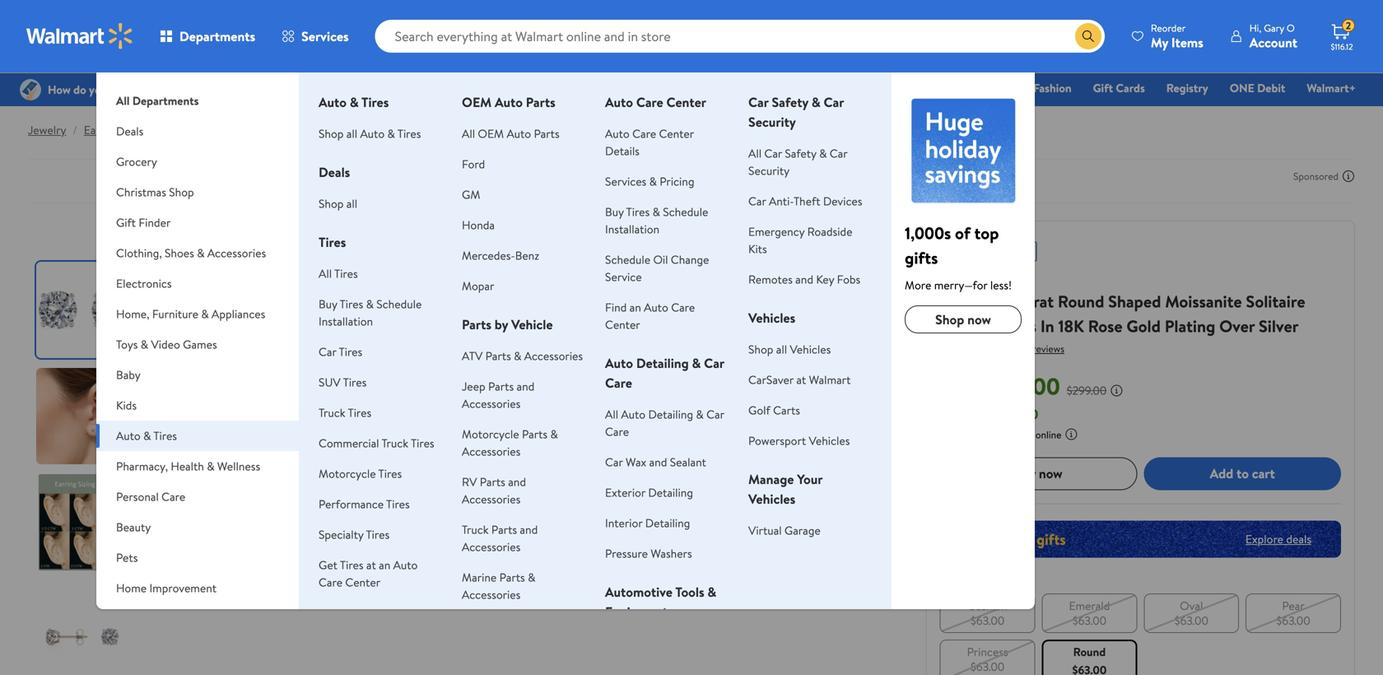 Task type: describe. For each thing, give the bounding box(es) containing it.
care inside find an auto care center
[[671, 299, 695, 315]]

electronics for electronics dropdown button
[[116, 275, 172, 292]]

legal information image
[[1065, 428, 1078, 441]]

key
[[816, 271, 834, 287]]

kits
[[749, 241, 767, 257]]

car up devices
[[830, 145, 848, 161]]

motorcycle for motorcycle parts & accessories
[[462, 426, 519, 442]]

shoes
[[165, 245, 194, 261]]

search icon image
[[1082, 30, 1095, 43]]

registry
[[1167, 80, 1209, 96]]

and for jeep parts and accessories
[[517, 378, 535, 395]]

devices
[[823, 193, 863, 209]]

all inside 'link'
[[116, 93, 130, 109]]

benz
[[515, 247, 539, 264]]

motorcycle tires link
[[319, 466, 402, 482]]

center inside get tires at an auto care center
[[345, 574, 381, 591]]

grocery for grocery
[[116, 154, 157, 170]]

commercial truck tires
[[319, 435, 435, 451]]

car left wax
[[605, 454, 623, 470]]

toy shop
[[916, 80, 961, 96]]

garden
[[155, 611, 192, 627]]

earrings inside jeenmata 4 prong 2 carat round shaped moissanite solitaire stud earrings in 18k rose gold plating over silver 777 reviews
[[977, 315, 1037, 338]]

jewelry
[[28, 122, 66, 138]]

details
[[605, 143, 640, 159]]

auto inside auto care center details
[[605, 126, 630, 142]]

shop inside the toy shop link
[[935, 80, 961, 96]]

sponsored
[[1294, 169, 1339, 183]]

garage
[[785, 523, 821, 539]]

parts left by
[[462, 315, 492, 334]]

4 prong 2 carat round shaped moissanite solitaire stud earrings in 18k rose gold plating over silver - image 3 of 5 image
[[36, 474, 133, 571]]

$63.00 for pear $63.00
[[1277, 613, 1311, 629]]

1 horizontal spatial truck
[[382, 435, 409, 451]]

parts for marine parts & accessories
[[500, 570, 525, 586]]

at inside get tires at an auto care center
[[366, 557, 376, 573]]

by
[[495, 315, 508, 334]]

auto inside auto detailing & car care
[[605, 354, 633, 372]]

exterior detailing
[[605, 485, 693, 501]]

shop inside shop now link
[[936, 310, 965, 329]]

pharmacy,
[[116, 458, 168, 474]]

items
[[1172, 33, 1204, 51]]

interior detailing link
[[605, 515, 690, 531]]

remotes and key fobs
[[749, 271, 861, 287]]

deals for deals link
[[488, 80, 516, 96]]

car tires link
[[319, 344, 363, 360]]

pets
[[116, 550, 138, 566]]

home for home improvement
[[116, 580, 147, 596]]

parts for atv parts & accessories
[[486, 348, 511, 364]]

fobs
[[837, 271, 861, 287]]

specialty tires link
[[319, 527, 390, 543]]

parts right deals link
[[526, 93, 556, 111]]

motorcycle parts & accessories
[[462, 426, 558, 460]]

electronics link
[[831, 79, 902, 97]]

gift for gift finder link on the top of page
[[661, 80, 681, 96]]

auto & tires button
[[96, 421, 299, 451]]

services button
[[269, 16, 362, 56]]

honda
[[462, 217, 495, 233]]

truck tires link
[[319, 405, 372, 421]]

4 prong 2 carat round shaped moissanite solitaire stud earrings in 18k rose gold plating over silver - image 2 of 5 image
[[36, 368, 133, 465]]

christmas shop for christmas shop link
[[738, 80, 817, 96]]

all auto detailing & car care
[[605, 406, 724, 440]]

& inside car safety & car security
[[812, 93, 821, 111]]

accessories for atv parts & accessories
[[524, 348, 583, 364]]

washers
[[651, 546, 692, 562]]

add to cart button
[[1144, 457, 1342, 490]]

$63.00 for emerald $63.00
[[1073, 613, 1107, 629]]

1,000s
[[905, 222, 951, 245]]

princess
[[967, 644, 1009, 660]]

detailing for auto
[[636, 354, 689, 372]]

& inside "automotive tools & equipment"
[[708, 583, 717, 601]]

and for truck parts and accessories
[[520, 522, 538, 538]]

shop all link
[[319, 196, 358, 212]]

auto inside all auto detailing & car care
[[621, 406, 646, 423]]

walmart
[[809, 372, 851, 388]]

walmart+
[[1307, 80, 1356, 96]]

buy inside button
[[1015, 465, 1036, 483]]

powersport vehicles link
[[749, 433, 850, 449]]

accessories for truck parts and accessories
[[462, 539, 521, 555]]

shape list
[[937, 590, 1345, 675]]

add to cart
[[1210, 465, 1276, 483]]

2 inside jeenmata 4 prong 2 carat round shaped moissanite solitaire stud earrings in 18k rose gold plating over silver 777 reviews
[[1002, 290, 1010, 313]]

center inside auto care center details
[[659, 126, 694, 142]]

truck for parts by vehicle
[[462, 522, 489, 538]]

finder for gift finder link on the top of page
[[684, 80, 717, 96]]

personal care button
[[96, 482, 299, 512]]

gift for the gift finder dropdown button
[[116, 215, 136, 231]]

tires inside get tires at an auto care center
[[340, 557, 364, 573]]

clothing, shoes & accessories
[[116, 245, 266, 261]]

performance tires link
[[319, 496, 410, 512]]

parts down the oem auto parts at the top left of page
[[534, 126, 560, 142]]

security inside all car safety & car security
[[749, 163, 790, 179]]

auto inside dropdown button
[[116, 428, 141, 444]]

1 horizontal spatial deals
[[319, 163, 350, 181]]

carat
[[1014, 290, 1054, 313]]

departments inside the all departments 'link'
[[132, 93, 199, 109]]

0 vertical spatial oem
[[462, 93, 492, 111]]

pricing
[[660, 173, 695, 189]]

when
[[965, 428, 987, 442]]

care inside auto detailing & car care
[[605, 374, 632, 392]]

gift finder for the gift finder dropdown button
[[116, 215, 171, 231]]

car inside all auto detailing & car care
[[707, 406, 724, 423]]

o
[[1287, 21, 1295, 35]]

now for shop now
[[968, 310, 992, 329]]

suv
[[319, 374, 341, 390]]

0 horizontal spatial earrings
[[84, 122, 125, 138]]

all oem auto parts link
[[462, 126, 560, 142]]

health
[[171, 458, 204, 474]]

care inside auto care center details
[[633, 126, 657, 142]]

learn more about strikethrough prices image
[[1110, 384, 1124, 397]]

up to sixty percent off deals. shop now. image
[[940, 521, 1342, 558]]

gift finder for gift finder link on the top of page
[[661, 80, 717, 96]]

patio
[[116, 611, 142, 627]]

home for home
[[982, 80, 1012, 96]]

home link
[[975, 79, 1020, 97]]

schedule for topmost 'buy tires & schedule installation' link
[[663, 204, 709, 220]]

777
[[1015, 342, 1031, 356]]

atv parts & accessories
[[462, 348, 583, 364]]

services for services & pricing
[[605, 173, 647, 189]]

more
[[905, 277, 932, 293]]

departments button
[[147, 16, 269, 56]]

$236.00
[[993, 405, 1039, 423]]

christmas shop for the christmas shop dropdown button
[[116, 184, 194, 200]]

auto detailing & car care
[[605, 354, 725, 392]]

grocery for grocery & essentials
[[537, 80, 578, 96]]

vehicles up shop all vehicles
[[749, 309, 796, 327]]

buy for topmost 'buy tires & schedule installation' link
[[605, 204, 624, 220]]

installation for topmost 'buy tires & schedule installation' link
[[605, 221, 660, 237]]

0 horizontal spatial silver
[[142, 122, 169, 138]]

gm link
[[462, 187, 480, 203]]

gift finder button
[[96, 208, 299, 238]]

Search search field
[[375, 20, 1105, 53]]

all for oem
[[462, 126, 475, 142]]

hi,
[[1250, 21, 1262, 35]]

over
[[1220, 315, 1255, 338]]

home, furniture & appliances button
[[96, 299, 299, 329]]

toys
[[116, 336, 138, 352]]

mercedes-benz link
[[462, 247, 539, 264]]

christmas for christmas shop link
[[738, 80, 789, 96]]

0 vertical spatial buy tires & schedule installation link
[[605, 204, 709, 237]]

& inside marine parts & accessories
[[528, 570, 536, 586]]

4 prong 2 carat round shaped moissanite solitaire stud earrings in 18k rose gold plating over silver - image 4 of 5 image
[[36, 581, 133, 675]]

stud
[[940, 315, 974, 338]]

buy now button
[[940, 457, 1138, 490]]

to
[[1237, 465, 1249, 483]]

wellness
[[217, 458, 260, 474]]

all for deals
[[347, 196, 358, 212]]

4 prong 2 carat round shaped moissanite solitaire stud earrings in 18k rose gold plating over silver - image 1 of 5 image
[[36, 262, 133, 358]]

departments inside "popup button"
[[180, 27, 255, 45]]

auto care center details
[[605, 126, 694, 159]]

parts for truck parts and accessories
[[492, 522, 517, 538]]

emergency roadside kits
[[749, 224, 853, 257]]

oil
[[653, 252, 668, 268]]

pear $63.00
[[1277, 598, 1311, 629]]

center inside find an auto care center
[[605, 317, 641, 333]]

car tires
[[319, 344, 363, 360]]

jeenmata link
[[940, 269, 989, 285]]

and for rv parts and accessories
[[508, 474, 526, 490]]

appliances
[[212, 306, 265, 322]]

solitaire
[[1246, 290, 1306, 313]]

wax
[[626, 454, 647, 470]]

roadside
[[808, 224, 853, 240]]

car down walmart site-wide search box
[[749, 93, 769, 111]]

pressure washers link
[[605, 546, 692, 562]]

all oem auto parts
[[462, 126, 560, 142]]

gift for gift cards link
[[1093, 80, 1114, 96]]



Task type: vqa. For each thing, say whether or not it's contained in the screenshot.
Motorcycle Tires
yes



Task type: locate. For each thing, give the bounding box(es) containing it.
auto & tires inside dropdown button
[[116, 428, 177, 444]]

finder for the gift finder dropdown button
[[139, 215, 171, 231]]

auto inside find an auto care center
[[644, 299, 669, 315]]

4
[[940, 290, 951, 313]]

care up details
[[633, 126, 657, 142]]

departments up silver earrings link
[[132, 93, 199, 109]]

now down online
[[1039, 465, 1063, 483]]

0 vertical spatial now
[[968, 310, 992, 329]]

2 vertical spatial deals
[[319, 163, 350, 181]]

gift cards link
[[1086, 79, 1153, 97]]

1 vertical spatial oem
[[478, 126, 504, 142]]

now inside button
[[1039, 465, 1063, 483]]

truck parts and accessories link
[[462, 522, 538, 555]]

electronics inside dropdown button
[[116, 275, 172, 292]]

deals up 'shop all'
[[319, 163, 350, 181]]

schedule oil change service link
[[605, 252, 709, 285]]

my
[[1151, 33, 1169, 51]]

1 horizontal spatial motorcycle
[[462, 426, 519, 442]]

all inside all auto detailing & car care
[[605, 406, 619, 423]]

cushion
[[968, 598, 1008, 614]]

1 vertical spatial motorcycle
[[319, 466, 376, 482]]

0 vertical spatial gift finder
[[661, 80, 717, 96]]

0 horizontal spatial motorcycle
[[319, 466, 376, 482]]

and inside jeep parts and accessories
[[517, 378, 535, 395]]

& inside all car safety & car security
[[820, 145, 827, 161]]

1 horizontal spatial at
[[797, 372, 806, 388]]

accessories inside motorcycle parts & accessories
[[462, 444, 521, 460]]

installation up 'oil' on the top of the page
[[605, 221, 660, 237]]

truck right commercial
[[382, 435, 409, 451]]

golf carts
[[749, 402, 801, 418]]

1 vertical spatial christmas shop
[[116, 184, 194, 200]]

1 horizontal spatial earrings
[[172, 122, 213, 138]]

deals button
[[96, 116, 299, 147]]

christmas inside christmas shop link
[[738, 80, 789, 96]]

atv parts & accessories link
[[462, 348, 583, 364]]

1 vertical spatial installation
[[319, 313, 373, 329]]

interior
[[605, 515, 643, 531]]

parts down jeep parts and accessories
[[522, 426, 548, 442]]

personal
[[116, 489, 159, 505]]

all up all tires link
[[347, 196, 358, 212]]

$63.00 inside cushion $63.00
[[971, 613, 1005, 629]]

2 left carat
[[1002, 290, 1010, 313]]

parts down rv parts and accessories link
[[492, 522, 517, 538]]

and down rv parts and accessories link
[[520, 522, 538, 538]]

accessories inside marine parts & accessories
[[462, 587, 521, 603]]

all tires
[[319, 266, 358, 282]]

round inside button
[[1074, 644, 1106, 660]]

0 vertical spatial deals
[[488, 80, 516, 96]]

0 horizontal spatial gift
[[116, 215, 136, 231]]

schedule oil change service
[[605, 252, 709, 285]]

/ right earrings link
[[131, 122, 136, 138]]

performance tires
[[319, 496, 410, 512]]

an inside find an auto care center
[[630, 299, 641, 315]]

detailing for exterior
[[648, 485, 693, 501]]

center down find
[[605, 317, 641, 333]]

0 vertical spatial auto & tires
[[319, 93, 389, 111]]

and for car wax and sealant
[[649, 454, 667, 470]]

1 horizontal spatial finder
[[684, 80, 717, 96]]

1 horizontal spatial buy
[[605, 204, 624, 220]]

prong
[[955, 290, 998, 313]]

& inside motorcycle parts & accessories
[[551, 426, 558, 442]]

exterior
[[605, 485, 646, 501]]

ad disclaimer and feedback image
[[1342, 170, 1356, 183]]

0 vertical spatial security
[[749, 113, 796, 131]]

specialty tires
[[319, 527, 390, 543]]

grocery right deals link
[[537, 80, 578, 96]]

carsaver at walmart link
[[749, 372, 851, 388]]

electronics down clothing,
[[116, 275, 172, 292]]

all inside all car safety & car security
[[749, 145, 762, 161]]

ford link
[[462, 156, 485, 172]]

christmas shop inside christmas shop link
[[738, 80, 817, 96]]

motorcycle down commercial
[[319, 466, 376, 482]]

oem up the all oem auto parts link
[[462, 93, 492, 111]]

0 vertical spatial all
[[347, 126, 358, 142]]

deals down all departments
[[116, 123, 144, 139]]

and down motorcycle parts & accessories
[[508, 474, 526, 490]]

and down "atv parts & accessories"
[[517, 378, 535, 395]]

0 horizontal spatial gift finder
[[116, 215, 171, 231]]

& inside auto detailing & car care
[[692, 354, 701, 372]]

detailing inside auto detailing & car care
[[636, 354, 689, 372]]

0 vertical spatial buy
[[605, 204, 624, 220]]

1 vertical spatial schedule
[[605, 252, 651, 268]]

1 horizontal spatial home
[[982, 80, 1012, 96]]

1 horizontal spatial grocery
[[537, 80, 578, 96]]

2 horizontal spatial earrings
[[977, 315, 1037, 338]]

$63.00 for oval $63.00
[[1175, 613, 1209, 629]]

0 horizontal spatial an
[[379, 557, 391, 573]]

0 horizontal spatial /
[[73, 122, 77, 138]]

0 vertical spatial schedule
[[663, 204, 709, 220]]

jeenmata
[[940, 269, 989, 285]]

1 vertical spatial home
[[116, 580, 147, 596]]

grocery inside dropdown button
[[116, 154, 157, 170]]

home left fashion
[[982, 80, 1012, 96]]

safety down car safety & car security
[[785, 145, 817, 161]]

christmas shop inside the christmas shop dropdown button
[[116, 184, 194, 200]]

0 vertical spatial finder
[[684, 80, 717, 96]]

1 horizontal spatial schedule
[[605, 252, 651, 268]]

parts inside motorcycle parts & accessories
[[522, 426, 548, 442]]

deals for deals dropdown button
[[116, 123, 144, 139]]

parts right rv
[[480, 474, 506, 490]]

buy for the left 'buy tires & schedule installation' link
[[319, 296, 337, 312]]

all departments
[[116, 93, 199, 109]]

kids button
[[96, 390, 299, 421]]

pets button
[[96, 543, 299, 573]]

center down auto care center
[[659, 126, 694, 142]]

round button
[[1042, 640, 1138, 675]]

auto & tires up pharmacy, at left bottom
[[116, 428, 177, 444]]

services for services
[[302, 27, 349, 45]]

$63.00 for cushion $63.00
[[971, 613, 1005, 629]]

2 horizontal spatial schedule
[[663, 204, 709, 220]]

home up 'patio'
[[116, 580, 147, 596]]

center down specialty tires
[[345, 574, 381, 591]]

care up wax
[[605, 424, 629, 440]]

2 horizontal spatial truck
[[462, 522, 489, 538]]

security down christmas shop link
[[749, 113, 796, 131]]

0 vertical spatial safety
[[772, 93, 809, 111]]

all up ford link
[[462, 126, 475, 142]]

at left the walmart
[[797, 372, 806, 388]]

truck for tires
[[319, 405, 346, 421]]

grocery
[[537, 80, 578, 96], [116, 154, 157, 170]]

detailing down find an auto care center link
[[636, 354, 689, 372]]

all up carsaver
[[776, 341, 787, 357]]

services inside services popup button
[[302, 27, 349, 45]]

detailing down car wax and sealant
[[648, 485, 693, 501]]

1 horizontal spatial auto & tires
[[319, 93, 389, 111]]

baby button
[[96, 360, 299, 390]]

0 vertical spatial christmas shop
[[738, 80, 817, 96]]

care inside dropdown button
[[162, 489, 185, 505]]

installation up car tires
[[319, 313, 373, 329]]

1 horizontal spatial buy tires & schedule installation
[[605, 204, 709, 237]]

now right 4
[[968, 310, 992, 329]]

1 vertical spatial deals
[[116, 123, 144, 139]]

christmas shop down walmart site-wide search box
[[738, 80, 817, 96]]

0 vertical spatial motorcycle
[[462, 426, 519, 442]]

gift left cards
[[1093, 80, 1114, 96]]

finder
[[684, 80, 717, 96], [139, 215, 171, 231]]

buy tires & schedule installation
[[605, 204, 709, 237], [319, 296, 422, 329]]

toy shop link
[[908, 79, 968, 97]]

/ right jewelry
[[73, 122, 77, 138]]

and left the key
[[796, 271, 814, 287]]

accessories up marine
[[462, 539, 521, 555]]

deals inside dropdown button
[[116, 123, 144, 139]]

0 vertical spatial electronics
[[839, 80, 894, 96]]

deals up the all oem auto parts link
[[488, 80, 516, 96]]

shop inside christmas shop link
[[792, 80, 817, 96]]

oem up ford
[[478, 126, 504, 142]]

princess $63.00
[[967, 644, 1009, 675]]

1 vertical spatial departments
[[132, 93, 199, 109]]

accessories for clothing, shoes & accessories
[[207, 245, 266, 261]]

detailing inside all auto detailing & car care
[[649, 406, 694, 423]]

accessories inside jeep parts and accessories
[[462, 396, 521, 412]]

parts for jeep parts and accessories
[[488, 378, 514, 395]]

now
[[940, 370, 986, 402]]

safety inside car safety & car security
[[772, 93, 809, 111]]

accessories for rv parts and accessories
[[462, 491, 521, 507]]

0 horizontal spatial buy tires & schedule installation
[[319, 296, 422, 329]]

gift inside dropdown button
[[116, 215, 136, 231]]

2 vertical spatial truck
[[462, 522, 489, 538]]

performance
[[319, 496, 384, 512]]

vehicles up 'carsaver at walmart' "link"
[[790, 341, 831, 357]]

an inside get tires at an auto care center
[[379, 557, 391, 573]]

service
[[605, 269, 642, 285]]

installation
[[605, 221, 660, 237], [319, 313, 373, 329]]

and inside truck parts and accessories
[[520, 522, 538, 538]]

1 vertical spatial now
[[1039, 465, 1063, 483]]

price when purchased online
[[940, 428, 1062, 442]]

1 vertical spatial round
[[1074, 644, 1106, 660]]

safety
[[772, 93, 809, 111], [785, 145, 817, 161]]

in
[[1041, 315, 1055, 338]]

accessories up rv
[[462, 444, 521, 460]]

0 vertical spatial truck
[[319, 405, 346, 421]]

1 horizontal spatial silver
[[1259, 315, 1299, 338]]

accessories down the gift finder dropdown button
[[207, 245, 266, 261]]

buy tires & schedule installation up 'oil' on the top of the page
[[605, 204, 709, 237]]

0 horizontal spatial buy
[[319, 296, 337, 312]]

electronics
[[839, 80, 894, 96], [116, 275, 172, 292]]

merry—for
[[935, 277, 988, 293]]

gift inside gift cards link
[[1093, 80, 1114, 96]]

1 horizontal spatial electronics
[[839, 80, 894, 96]]

baby
[[116, 367, 141, 383]]

parts for rv parts and accessories
[[480, 474, 506, 490]]

all up jewelry / earrings / silver earrings
[[116, 93, 130, 109]]

detailing for interior
[[646, 515, 690, 531]]

car inside auto detailing & car care
[[704, 354, 725, 372]]

0 vertical spatial home
[[982, 80, 1012, 96]]

services
[[302, 27, 349, 45], [605, 173, 647, 189]]

buy tires & schedule installation link up 'oil' on the top of the page
[[605, 204, 709, 237]]

0 vertical spatial silver
[[142, 122, 169, 138]]

truck inside truck parts and accessories
[[462, 522, 489, 538]]

truck down rv parts and accessories link
[[462, 522, 489, 538]]

silver down all departments
[[142, 122, 169, 138]]

rv
[[462, 474, 477, 490]]

sealant
[[670, 454, 707, 470]]

vehicles up next media item image
[[809, 433, 850, 449]]

round down emerald $63.00
[[1074, 644, 1106, 660]]

0 vertical spatial services
[[302, 27, 349, 45]]

manage your vehicles
[[749, 470, 823, 508]]

auto inside get tires at an auto care center
[[393, 557, 418, 573]]

and inside rv parts and accessories
[[508, 474, 526, 490]]

0 horizontal spatial finder
[[139, 215, 171, 231]]

christmas inside dropdown button
[[116, 184, 166, 200]]

jeenmata 4 prong 2 carat round shaped moissanite solitaire stud earrings in 18k rose gold plating over silver 777 reviews
[[940, 269, 1306, 356]]

motorcycle for motorcycle tires
[[319, 466, 376, 482]]

0 horizontal spatial buy tires & schedule installation link
[[319, 296, 422, 329]]

buy down all tires
[[319, 296, 337, 312]]

walmart+ link
[[1300, 79, 1364, 97]]

and right wax
[[649, 454, 667, 470]]

accessories for marine parts & accessories
[[462, 587, 521, 603]]

tires inside dropdown button
[[153, 428, 177, 444]]

1 vertical spatial auto & tires
[[116, 428, 177, 444]]

finder down search search field in the top of the page
[[684, 80, 717, 96]]

gift right essentials
[[661, 80, 681, 96]]

buy down services & pricing 'link'
[[605, 204, 624, 220]]

shop all
[[319, 196, 358, 212]]

get tires at an auto care center link
[[319, 557, 418, 591]]

rv parts and accessories
[[462, 474, 526, 507]]

1 horizontal spatial services
[[605, 173, 647, 189]]

2 vertical spatial all
[[776, 341, 787, 357]]

home inside 'dropdown button'
[[116, 580, 147, 596]]

christmas for the christmas shop dropdown button
[[116, 184, 166, 200]]

electronics left toy
[[839, 80, 894, 96]]

shop all vehicles link
[[749, 341, 831, 357]]

parts inside truck parts and accessories
[[492, 522, 517, 538]]

toys & video games button
[[96, 329, 299, 360]]

emergency
[[749, 224, 805, 240]]

debit
[[1258, 80, 1286, 96]]

parts inside rv parts and accessories
[[480, 474, 506, 490]]

departments up the all departments 'link'
[[180, 27, 255, 45]]

deals
[[488, 80, 516, 96], [116, 123, 144, 139], [319, 163, 350, 181]]

0 vertical spatial an
[[630, 299, 641, 315]]

buy tires & schedule installation for the left 'buy tires & schedule installation' link
[[319, 296, 422, 329]]

earrings right jewelry
[[84, 122, 125, 138]]

1 security from the top
[[749, 113, 796, 131]]

gold
[[1127, 315, 1161, 338]]

price
[[940, 428, 962, 442]]

carsaver at walmart
[[749, 372, 851, 388]]

1 vertical spatial services
[[605, 173, 647, 189]]

car down car safety & car security
[[765, 145, 782, 161]]

now for buy now
[[1039, 465, 1063, 483]]

finder inside dropdown button
[[139, 215, 171, 231]]

2 vertical spatial schedule
[[377, 296, 422, 312]]

find an auto care center link
[[605, 299, 695, 333]]

motorcycle inside motorcycle parts & accessories
[[462, 426, 519, 442]]

all down shop all link
[[319, 266, 332, 282]]

parts for motorcycle parts & accessories
[[522, 426, 548, 442]]

1 horizontal spatial christmas shop
[[738, 80, 817, 96]]

silver inside jeenmata 4 prong 2 carat round shaped moissanite solitaire stud earrings in 18k rose gold plating over silver 777 reviews
[[1259, 315, 1299, 338]]

marine parts & accessories link
[[462, 570, 536, 603]]

0 horizontal spatial christmas shop
[[116, 184, 194, 200]]

gift
[[661, 80, 681, 96], [1093, 80, 1114, 96], [116, 215, 136, 231]]

accessories down rv
[[462, 491, 521, 507]]

car left anti-
[[749, 193, 766, 209]]

walmart image
[[26, 23, 133, 49]]

parts
[[526, 93, 556, 111], [534, 126, 560, 142], [462, 315, 492, 334], [486, 348, 511, 364], [488, 378, 514, 395], [522, 426, 548, 442], [480, 474, 506, 490], [492, 522, 517, 538], [500, 570, 525, 586]]

0 horizontal spatial now
[[968, 310, 992, 329]]

$63.00 inside emerald $63.00
[[1073, 613, 1107, 629]]

0 horizontal spatial home
[[116, 580, 147, 596]]

0 vertical spatial christmas
[[738, 80, 789, 96]]

christmas up clothing,
[[116, 184, 166, 200]]

car up suv
[[319, 344, 337, 360]]

an down specialty tires
[[379, 557, 391, 573]]

care inside get tires at an auto care center
[[319, 574, 343, 591]]

gift finder up auto care center details
[[661, 80, 717, 96]]

grocery down jewelry / earrings / silver earrings
[[116, 154, 157, 170]]

auto & tires image
[[905, 92, 1022, 209]]

1 vertical spatial buy tires & schedule installation link
[[319, 296, 422, 329]]

0 horizontal spatial services
[[302, 27, 349, 45]]

gift finder up clothing,
[[116, 215, 171, 231]]

1 vertical spatial safety
[[785, 145, 817, 161]]

1 / from the left
[[73, 122, 77, 138]]

care up all auto detailing & car care link
[[605, 374, 632, 392]]

suv tires link
[[319, 374, 367, 390]]

1 horizontal spatial buy tires & schedule installation link
[[605, 204, 709, 237]]

parts inside jeep parts and accessories
[[488, 378, 514, 395]]

0 horizontal spatial truck
[[319, 405, 346, 421]]

0 horizontal spatial grocery
[[116, 154, 157, 170]]

gift inside gift finder link
[[661, 80, 681, 96]]

silver down the solitaire
[[1259, 315, 1299, 338]]

reviews
[[1033, 342, 1065, 356]]

shop inside the christmas shop dropdown button
[[169, 184, 194, 200]]

buy
[[605, 204, 624, 220], [319, 296, 337, 312], [1015, 465, 1036, 483]]

2 vertical spatial buy
[[1015, 465, 1036, 483]]

next media item image
[[804, 463, 823, 483]]

car wax and sealant
[[605, 454, 707, 470]]

schedule inside "schedule oil change service"
[[605, 252, 651, 268]]

oval
[[1180, 598, 1204, 614]]

all for auto
[[605, 406, 619, 423]]

center up auto care center details
[[667, 93, 707, 111]]

shop
[[792, 80, 817, 96], [935, 80, 961, 96], [319, 126, 344, 142], [169, 184, 194, 200], [319, 196, 344, 212], [936, 310, 965, 329], [749, 341, 774, 357]]

0 horizontal spatial at
[[366, 557, 376, 573]]

parts right atv
[[486, 348, 511, 364]]

security
[[749, 113, 796, 131], [749, 163, 790, 179]]

0 vertical spatial buy tires & schedule installation
[[605, 204, 709, 237]]

1 horizontal spatial gift
[[661, 80, 681, 96]]

detailing down auto detailing & car care on the bottom of page
[[649, 406, 694, 423]]

accessories down jeep at left bottom
[[462, 396, 521, 412]]

care up auto care center details
[[636, 93, 664, 111]]

parts inside marine parts & accessories
[[500, 570, 525, 586]]

& inside all auto detailing & car care
[[696, 406, 704, 423]]

1 horizontal spatial an
[[630, 299, 641, 315]]

earrings up 'grocery' dropdown button
[[172, 122, 213, 138]]

0 horizontal spatial 2
[[1002, 290, 1010, 313]]

care inside all auto detailing & car care
[[605, 424, 629, 440]]

all auto detailing & car care link
[[605, 406, 724, 440]]

top
[[975, 222, 999, 245]]

round inside jeenmata 4 prong 2 carat round shaped moissanite solitaire stud earrings in 18k rose gold plating over silver 777 reviews
[[1058, 290, 1105, 313]]

Walmart Site-Wide search field
[[375, 20, 1105, 53]]

1 vertical spatial electronics
[[116, 275, 172, 292]]

safety inside all car safety & car security
[[785, 145, 817, 161]]

your
[[797, 470, 823, 488]]

an right find
[[630, 299, 641, 315]]

1 vertical spatial silver
[[1259, 315, 1299, 338]]

detailing up washers
[[646, 515, 690, 531]]

electronics for electronics link
[[839, 80, 894, 96]]

installation for the left 'buy tires & schedule installation' link
[[319, 313, 373, 329]]

1 vertical spatial at
[[366, 557, 376, 573]]

shop all auto & tires link
[[319, 126, 421, 142]]

accessories for motorcycle parts & accessories
[[462, 444, 521, 460]]

get
[[319, 557, 338, 573]]

0 horizontal spatial christmas
[[116, 184, 166, 200]]

furniture
[[152, 306, 198, 322]]

1 vertical spatial grocery
[[116, 154, 157, 170]]

1 horizontal spatial /
[[131, 122, 136, 138]]

2 up $116.12
[[1346, 19, 1352, 33]]

safety up the all car safety & car security link
[[772, 93, 809, 111]]

2 security from the top
[[749, 163, 790, 179]]

1 horizontal spatial gift finder
[[661, 80, 717, 96]]

buy down purchased
[[1015, 465, 1036, 483]]

parts right jeep at left bottom
[[488, 378, 514, 395]]

car left carsaver
[[704, 354, 725, 372]]

accessories inside rv parts and accessories
[[462, 491, 521, 507]]

car up the all car safety & car security link
[[824, 93, 844, 111]]

accessories down marine
[[462, 587, 521, 603]]

2 horizontal spatial gift
[[1093, 80, 1114, 96]]

2 horizontal spatial deals
[[488, 80, 516, 96]]

$63.00 for princess $63.00
[[971, 659, 1005, 675]]

plating
[[1165, 315, 1216, 338]]

all down car safety & car security
[[749, 145, 762, 161]]

care down schedule oil change service 'link'
[[671, 299, 695, 315]]

marine parts & accessories
[[462, 570, 536, 603]]

1 vertical spatial buy
[[319, 296, 337, 312]]

schedule for the left 'buy tires & schedule installation' link
[[377, 296, 422, 312]]

0 horizontal spatial deals
[[116, 123, 144, 139]]

theft
[[794, 193, 821, 209]]

security up anti-
[[749, 163, 790, 179]]

care down health
[[162, 489, 185, 505]]

all tires link
[[319, 266, 358, 282]]

all for car
[[749, 145, 762, 161]]

$63.00 for now $63.00
[[992, 370, 1061, 402]]

vehicles inside the "manage your vehicles"
[[749, 490, 796, 508]]

$63.00 inside princess $63.00
[[971, 659, 1005, 675]]

0 vertical spatial at
[[797, 372, 806, 388]]

1 horizontal spatial 2
[[1346, 19, 1352, 33]]

care down get
[[319, 574, 343, 591]]

earrings up '777' on the bottom of the page
[[977, 315, 1037, 338]]

2 / from the left
[[131, 122, 136, 138]]

vehicles down manage
[[749, 490, 796, 508]]

1 horizontal spatial christmas
[[738, 80, 789, 96]]

1 horizontal spatial installation
[[605, 221, 660, 237]]

1 vertical spatial 2
[[1002, 290, 1010, 313]]

buy tires & schedule installation for topmost 'buy tires & schedule installation' link
[[605, 204, 709, 237]]

one
[[1230, 80, 1255, 96]]

gift finder inside dropdown button
[[116, 215, 171, 231]]

accessories inside dropdown button
[[207, 245, 266, 261]]

accessories for jeep parts and accessories
[[462, 396, 521, 412]]

all for auto & tires
[[347, 126, 358, 142]]

accessories inside truck parts and accessories
[[462, 539, 521, 555]]

motorcycle down jeep parts and accessories
[[462, 426, 519, 442]]

improvement
[[149, 580, 217, 596]]

cards
[[1116, 80, 1145, 96]]

1 vertical spatial gift finder
[[116, 215, 171, 231]]

motorcycle tires
[[319, 466, 402, 482]]

0 vertical spatial 2
[[1346, 19, 1352, 33]]

1 vertical spatial all
[[347, 196, 358, 212]]

accessories down 'vehicle'
[[524, 348, 583, 364]]

security inside car safety & car security
[[749, 113, 796, 131]]

car wax and sealant link
[[605, 454, 707, 470]]

1 vertical spatial an
[[379, 557, 391, 573]]



